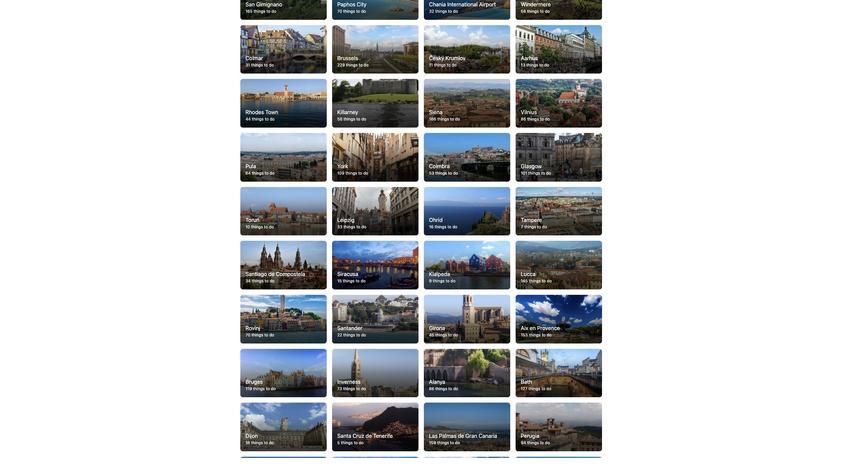 Task type: vqa. For each thing, say whether or not it's contained in the screenshot.
'north america'
no



Task type: locate. For each thing, give the bounding box(es) containing it.
aarhus
[[521, 55, 538, 61]]

do inside 'girona 45 things to do'
[[454, 333, 458, 338]]

to for klaipeda
[[446, 279, 450, 284]]

11
[[430, 63, 433, 68]]

to inside coimbra 53 things to do
[[449, 171, 452, 176]]

56 inside killarney 56 things to do
[[338, 117, 343, 122]]

do inside perugia 94 things to do
[[546, 441, 550, 446]]

70 down rovinj
[[246, 333, 251, 338]]

18
[[246, 441, 250, 446]]

things down the "santander"
[[344, 333, 355, 338]]

to for toruń
[[264, 225, 268, 230]]

0 vertical spatial 70
[[338, 9, 342, 14]]

things down rhodes
[[252, 117, 264, 122]]

to inside las palmas de gran canaria 159 things to do
[[450, 441, 454, 446]]

1 vertical spatial 86
[[430, 387, 435, 392]]

to inside rovinj 70 things to do
[[265, 333, 268, 338]]

to inside pula 64 things to do
[[265, 171, 269, 176]]

to inside colmar 31 things to do
[[264, 63, 268, 68]]

86 down 'vilnius' on the right
[[521, 117, 527, 122]]

things inside toruń 10 things to do
[[251, 225, 263, 230]]

31
[[246, 63, 250, 68]]

bath image
[[516, 349, 602, 398]]

to inside inverness 73 things to do
[[356, 387, 360, 392]]

glasgow
[[521, 163, 542, 169]]

do inside rovinj 70 things to do
[[270, 333, 274, 338]]

things inside santander 22 things to do
[[344, 333, 355, 338]]

things for bath
[[529, 387, 541, 392]]

international
[[448, 1, 478, 7]]

things down santa
[[341, 441, 353, 446]]

things for leipzig
[[344, 225, 356, 230]]

things inside 'alanya 86 things to do'
[[436, 387, 448, 392]]

things down siena
[[438, 117, 449, 122]]

things down aarhus
[[527, 63, 539, 68]]

tenerife
[[374, 434, 393, 440]]

56
[[521, 9, 526, 14], [338, 117, 343, 122]]

1 horizontal spatial de
[[366, 434, 372, 440]]

airport
[[479, 1, 496, 7]]

things inside colmar 31 things to do
[[251, 63, 263, 68]]

159
[[430, 441, 436, 446]]

do inside dijon 18 things to do
[[269, 441, 274, 446]]

de inside las palmas de gran canaria 159 things to do
[[458, 434, 465, 440]]

things for siracusa
[[343, 279, 355, 284]]

to inside perugia 94 things to do
[[541, 441, 544, 446]]

to for leipzig
[[357, 225, 361, 230]]

to inside klaipeda 9 things to do
[[446, 279, 450, 284]]

things inside inverness 73 things to do
[[344, 387, 355, 392]]

things down "lucca" at the right of the page
[[529, 279, 541, 284]]

do inside klaipeda 9 things to do
[[451, 279, 456, 284]]

things down alanya
[[436, 387, 448, 392]]

things inside chania international airport 32 things to do
[[436, 9, 447, 14]]

0 vertical spatial 86
[[521, 117, 527, 122]]

86
[[521, 117, 527, 122], [430, 387, 435, 392]]

to inside york 109 things to do
[[359, 171, 362, 176]]

aix en provence 153 things to do
[[521, 326, 560, 338]]

things inside siracusa 15 things to do
[[343, 279, 355, 284]]

windermere 56 things to do
[[521, 1, 551, 14]]

0 horizontal spatial de
[[269, 272, 275, 278]]

killarney image
[[332, 79, 419, 128]]

things down 'paphos'
[[344, 9, 355, 14]]

vilnius 86 things to do
[[521, 109, 550, 122]]

do for rovinj
[[270, 333, 274, 338]]

inverness image
[[332, 349, 419, 398]]

do inside york 109 things to do
[[364, 171, 369, 176]]

2 horizontal spatial de
[[458, 434, 465, 440]]

to inside santander 22 things to do
[[357, 333, 360, 338]]

do inside 'alanya 86 things to do'
[[454, 387, 459, 392]]

things inside český krumlov 11 things to do
[[434, 63, 446, 68]]

things inside dijon 18 things to do
[[251, 441, 263, 446]]

do for girona
[[454, 333, 458, 338]]

klaipeda image
[[424, 241, 511, 290]]

things
[[254, 9, 266, 14], [344, 9, 355, 14], [436, 9, 447, 14], [528, 9, 539, 14], [251, 63, 263, 68], [346, 63, 358, 68], [434, 63, 446, 68], [527, 63, 539, 68], [252, 117, 264, 122], [344, 117, 356, 122], [438, 117, 449, 122], [528, 117, 539, 122], [252, 171, 264, 176], [346, 171, 358, 176], [436, 171, 447, 176], [529, 171, 541, 176], [251, 225, 263, 230], [344, 225, 356, 230], [435, 225, 447, 230], [525, 225, 537, 230], [252, 279, 264, 284], [343, 279, 355, 284], [433, 279, 445, 284], [529, 279, 541, 284], [252, 333, 263, 338], [344, 333, 355, 338], [436, 333, 448, 338], [529, 333, 541, 338], [253, 387, 265, 392], [344, 387, 355, 392], [436, 387, 448, 392], [529, 387, 541, 392], [251, 441, 263, 446], [341, 441, 353, 446], [438, 441, 449, 446], [528, 441, 539, 446]]

things inside the "aarhus 13 things to do"
[[527, 63, 539, 68]]

things inside rovinj 70 things to do
[[252, 333, 263, 338]]

to inside chania international airport 32 things to do
[[449, 9, 452, 14]]

aix
[[521, 326, 529, 332]]

de left gran
[[458, 434, 465, 440]]

things right 165
[[254, 9, 266, 14]]

paphos
[[338, 1, 356, 7]]

las
[[430, 434, 438, 440]]

do inside san gimignano 165 things to do
[[272, 9, 277, 14]]

things right 127
[[529, 387, 541, 392]]

165
[[246, 9, 253, 14]]

do for brussels
[[364, 63, 369, 68]]

do inside ohrid 16 things to do
[[453, 225, 458, 230]]

1 horizontal spatial 70
[[338, 9, 342, 14]]

to inside windermere 56 things to do
[[540, 9, 544, 14]]

vilnius
[[521, 109, 537, 115]]

alanya
[[430, 380, 446, 386]]

things inside siena 166 things to do
[[438, 117, 449, 122]]

things inside ohrid 16 things to do
[[435, 225, 447, 230]]

1 horizontal spatial 86
[[521, 117, 527, 122]]

do for lucca
[[547, 279, 552, 284]]

de right santiago
[[269, 272, 275, 278]]

56 for windermere
[[521, 9, 526, 14]]

1 vertical spatial 56
[[338, 117, 343, 122]]

do for klaipeda
[[451, 279, 456, 284]]

to inside leipzig 33 things to do
[[357, 225, 361, 230]]

to inside bath 127 things to do
[[542, 387, 546, 392]]

coimbra 53 things to do
[[430, 163, 458, 176]]

siracusa
[[338, 272, 359, 278]]

things down girona
[[436, 333, 448, 338]]

1 horizontal spatial 56
[[521, 9, 526, 14]]

things for toruń
[[251, 225, 263, 230]]

86 inside "vilnius 86 things to do"
[[521, 117, 527, 122]]

siena
[[430, 109, 443, 115]]

86 down alanya
[[430, 387, 435, 392]]

de inside santa cruz de tenerife 5 things to do
[[366, 434, 372, 440]]

things down tampere
[[525, 225, 537, 230]]

things right the 64
[[252, 171, 264, 176]]

to inside rhodes town 44 things to do
[[265, 117, 269, 122]]

coimbra
[[430, 163, 450, 169]]

things inside pula 64 things to do
[[252, 171, 264, 176]]

do inside coimbra 53 things to do
[[454, 171, 458, 176]]

alanya image
[[424, 349, 511, 398]]

things inside perugia 94 things to do
[[528, 441, 539, 446]]

to inside siena 166 things to do
[[451, 117, 454, 122]]

rhodes town image
[[240, 79, 327, 128]]

gimignano
[[256, 1, 283, 7]]

brussels 229 things to do
[[338, 55, 369, 68]]

do for siena
[[456, 117, 460, 122]]

things down ohrid
[[435, 225, 447, 230]]

things inside tampere 7 things to do
[[525, 225, 537, 230]]

86 inside 'alanya 86 things to do'
[[430, 387, 435, 392]]

do inside inverness 73 things to do
[[361, 387, 366, 392]]

1 vertical spatial 70
[[246, 333, 251, 338]]

to inside killarney 56 things to do
[[357, 117, 361, 122]]

to inside dijon 18 things to do
[[264, 441, 268, 446]]

13
[[521, 63, 526, 68]]

things for vilnius
[[528, 117, 539, 122]]

do inside siracusa 15 things to do
[[361, 279, 366, 284]]

do inside lucca 145 things to do
[[547, 279, 552, 284]]

things inside santiago de compostela 34 things to do
[[252, 279, 264, 284]]

things down 'glasgow'
[[529, 171, 541, 176]]

do
[[272, 9, 277, 14], [361, 9, 366, 14], [453, 9, 458, 14], [545, 9, 550, 14], [269, 63, 274, 68], [364, 63, 369, 68], [452, 63, 457, 68], [545, 63, 550, 68], [270, 117, 275, 122], [362, 117, 367, 122], [456, 117, 460, 122], [546, 117, 550, 122], [270, 171, 275, 176], [364, 171, 369, 176], [454, 171, 458, 176], [547, 171, 552, 176], [269, 225, 274, 230], [362, 225, 367, 230], [453, 225, 458, 230], [543, 225, 548, 230], [270, 279, 275, 284], [361, 279, 366, 284], [451, 279, 456, 284], [547, 279, 552, 284], [270, 333, 274, 338], [362, 333, 366, 338], [454, 333, 458, 338], [547, 333, 552, 338], [271, 387, 276, 392], [361, 387, 366, 392], [454, 387, 459, 392], [547, 387, 552, 392], [269, 441, 274, 446], [359, 441, 364, 446], [455, 441, 460, 446], [546, 441, 550, 446]]

things right 109
[[346, 171, 358, 176]]

klaipeda
[[430, 272, 451, 278]]

do for dijon
[[269, 441, 274, 446]]

to for tampere
[[538, 225, 542, 230]]

chania international airport 32 things to do
[[430, 1, 496, 14]]

aarhus 13 things to do
[[521, 55, 550, 68]]

do for aarhus
[[545, 63, 550, 68]]

do inside toruń 10 things to do
[[269, 225, 274, 230]]

de right cruz on the bottom left of the page
[[366, 434, 372, 440]]

7
[[521, 225, 524, 230]]

český krumlov 11 things to do
[[430, 55, 466, 68]]

things down český
[[434, 63, 446, 68]]

do for santander
[[362, 333, 366, 338]]

to inside aix en provence 153 things to do
[[542, 333, 546, 338]]

to for glasgow
[[542, 171, 546, 176]]

do inside leipzig 33 things to do
[[362, 225, 367, 230]]

do inside the "aarhus 13 things to do"
[[545, 63, 550, 68]]

153
[[521, 333, 528, 338]]

73
[[338, 387, 342, 392]]

things down the colmar
[[251, 63, 263, 68]]

56 down killarney
[[338, 117, 343, 122]]

things down the inverness
[[344, 387, 355, 392]]

things down toruń
[[251, 225, 263, 230]]

things down rovinj
[[252, 333, 263, 338]]

dijon
[[246, 434, 258, 440]]

to inside ohrid 16 things to do
[[448, 225, 452, 230]]

siracusa 15 things to do
[[338, 272, 366, 284]]

things down siracusa
[[343, 279, 355, 284]]

do inside tampere 7 things to do
[[543, 225, 548, 230]]

70
[[338, 9, 342, 14], [246, 333, 251, 338]]

to inside toruń 10 things to do
[[264, 225, 268, 230]]

things down 'chania'
[[436, 9, 447, 14]]

things for pula
[[252, 171, 264, 176]]

lucca image
[[516, 241, 602, 290]]

český
[[430, 55, 445, 61]]

things inside coimbra 53 things to do
[[436, 171, 447, 176]]

to for aarhus
[[540, 63, 544, 68]]

0 horizontal spatial 86
[[430, 387, 435, 392]]

compostela
[[276, 272, 305, 278]]

things inside klaipeda 9 things to do
[[433, 279, 445, 284]]

provence
[[538, 326, 560, 332]]

do inside pula 64 things to do
[[270, 171, 275, 176]]

things for windermere
[[528, 9, 539, 14]]

to for siena
[[451, 117, 454, 122]]

do inside santa cruz de tenerife 5 things to do
[[359, 441, 364, 446]]

229
[[338, 63, 345, 68]]

do for york
[[364, 171, 369, 176]]

things inside lucca 145 things to do
[[529, 279, 541, 284]]

things inside york 109 things to do
[[346, 171, 358, 176]]

killarney 56 things to do
[[338, 109, 367, 122]]

things inside leipzig 33 things to do
[[344, 225, 356, 230]]

to for dijon
[[264, 441, 268, 446]]

san gimignano 165 things to do
[[246, 1, 283, 14]]

things for inverness
[[344, 387, 355, 392]]

34
[[246, 279, 251, 284]]

do inside bruges 119 things to do
[[271, 387, 276, 392]]

22
[[338, 333, 343, 338]]

to for bruges
[[266, 387, 270, 392]]

70 down 'paphos'
[[338, 9, 342, 14]]

to inside the "aarhus 13 things to do"
[[540, 63, 544, 68]]

do for coimbra
[[454, 171, 458, 176]]

things down killarney
[[344, 117, 356, 122]]

things down leipzig
[[344, 225, 356, 230]]

rovinj image
[[240, 295, 327, 344]]

things down "klaipeda"
[[433, 279, 445, 284]]

things inside "vilnius 86 things to do"
[[528, 117, 539, 122]]

rhodes
[[246, 109, 264, 115]]

to inside bruges 119 things to do
[[266, 387, 270, 392]]

things inside aix en provence 153 things to do
[[529, 333, 541, 338]]

palmas
[[439, 434, 457, 440]]

basel image
[[424, 458, 511, 459]]

santa cruz de tenerife image
[[332, 403, 419, 452]]

girona
[[430, 326, 445, 332]]

do for glasgow
[[547, 171, 552, 176]]

glasgow image
[[516, 133, 602, 182]]

lucca
[[521, 272, 536, 278]]

things for ohrid
[[435, 225, 447, 230]]

to inside lucca 145 things to do
[[542, 279, 546, 284]]

things down palmas
[[438, 441, 449, 446]]

things down "dijon"
[[251, 441, 263, 446]]

things down coimbra
[[436, 171, 447, 176]]

to inside siracusa 15 things to do
[[356, 279, 360, 284]]

york image
[[332, 133, 419, 182]]

to inside tampere 7 things to do
[[538, 225, 542, 230]]

things inside bruges 119 things to do
[[253, 387, 265, 392]]

paphos city 70 things to do
[[338, 1, 367, 14]]

56 down windermere
[[521, 9, 526, 14]]

things for rovinj
[[252, 333, 263, 338]]

to for girona
[[449, 333, 452, 338]]

to inside 'girona 45 things to do'
[[449, 333, 452, 338]]

0 vertical spatial 56
[[521, 9, 526, 14]]

do inside windermere 56 things to do
[[545, 9, 550, 14]]

santa
[[338, 434, 352, 440]]

vilnius image
[[516, 79, 602, 128]]

0 horizontal spatial 70
[[246, 333, 251, 338]]

to inside "vilnius 86 things to do"
[[541, 117, 544, 122]]

windermere image
[[516, 0, 602, 20]]

things inside "brussels 229 things to do"
[[346, 63, 358, 68]]

do for pula
[[270, 171, 275, 176]]

inverness
[[338, 380, 361, 386]]

things down bruges
[[253, 387, 265, 392]]

do inside "brussels 229 things to do"
[[364, 63, 369, 68]]

things down 'vilnius' on the right
[[528, 117, 539, 122]]

to inside "brussels 229 things to do"
[[359, 63, 363, 68]]

do inside "vilnius 86 things to do"
[[546, 117, 550, 122]]

bruges 119 things to do
[[246, 380, 276, 392]]

tampere image
[[516, 187, 602, 236]]

cruz
[[353, 434, 365, 440]]

porec image
[[240, 458, 327, 459]]

dijon 18 things to do
[[246, 434, 274, 446]]

things down en
[[529, 333, 541, 338]]

things down windermere
[[528, 9, 539, 14]]

do inside siena 166 things to do
[[456, 117, 460, 122]]

things down brussels
[[346, 63, 358, 68]]

to for pula
[[265, 171, 269, 176]]

tampere
[[521, 217, 543, 224]]

to for colmar
[[264, 63, 268, 68]]

things for colmar
[[251, 63, 263, 68]]

colmar image
[[240, 25, 327, 74]]

to for lucca
[[542, 279, 546, 284]]

things down 'perugia'
[[528, 441, 539, 446]]

45
[[430, 333, 435, 338]]

0 horizontal spatial 56
[[338, 117, 343, 122]]

things down santiago
[[252, 279, 264, 284]]

las palmas de gran canaria image
[[424, 403, 511, 452]]

do inside killarney 56 things to do
[[362, 117, 367, 122]]

33
[[338, 225, 343, 230]]



Task type: describe. For each thing, give the bounding box(es) containing it.
perugia
[[521, 434, 540, 440]]

to for coimbra
[[449, 171, 452, 176]]

aix en provence image
[[516, 295, 602, 344]]

109
[[338, 171, 345, 176]]

70 inside paphos city 70 things to do
[[338, 9, 342, 14]]

to for santander
[[357, 333, 360, 338]]

bruges
[[246, 380, 263, 386]]

things inside san gimignano 165 things to do
[[254, 9, 266, 14]]

things for santander
[[344, 333, 355, 338]]

city
[[357, 1, 367, 7]]

český krumlov image
[[424, 25, 511, 74]]

do inside las palmas de gran canaria 159 things to do
[[455, 441, 460, 446]]

york 109 things to do
[[338, 163, 369, 176]]

perugia 94 things to do
[[521, 434, 550, 446]]

windermere
[[521, 1, 551, 7]]

girona 45 things to do
[[430, 326, 458, 338]]

to for bath
[[542, 387, 546, 392]]

pula image
[[240, 133, 327, 182]]

do inside paphos city 70 things to do
[[361, 9, 366, 14]]

101
[[521, 171, 528, 176]]

things inside santa cruz de tenerife 5 things to do
[[341, 441, 353, 446]]

rovinj
[[246, 326, 260, 332]]

things for glasgow
[[529, 171, 541, 176]]

ohrid
[[430, 217, 443, 224]]

to for alanya
[[449, 387, 453, 392]]

to for ohrid
[[448, 225, 452, 230]]

things for brussels
[[346, 63, 358, 68]]

canaria
[[479, 434, 498, 440]]

5
[[338, 441, 340, 446]]

44
[[246, 117, 251, 122]]

things for coimbra
[[436, 171, 447, 176]]

do for leipzig
[[362, 225, 367, 230]]

siena 166 things to do
[[430, 109, 460, 122]]

9
[[430, 279, 432, 284]]

inverness 73 things to do
[[338, 380, 366, 392]]

chania
[[430, 1, 446, 7]]

to inside český krumlov 11 things to do
[[447, 63, 451, 68]]

to for york
[[359, 171, 362, 176]]

94
[[521, 441, 527, 446]]

santander 22 things to do
[[338, 326, 366, 338]]

ohrid 16 things to do
[[430, 217, 458, 230]]

do for ohrid
[[453, 225, 458, 230]]

krumlov
[[446, 55, 466, 61]]

do for vilnius
[[546, 117, 550, 122]]

do for toruń
[[269, 225, 274, 230]]

pula 64 things to do
[[246, 163, 275, 176]]

lucca 145 things to do
[[521, 272, 552, 284]]

klaipeda 9 things to do
[[430, 272, 456, 284]]

to for rovinj
[[265, 333, 268, 338]]

tampere 7 things to do
[[521, 217, 548, 230]]

do for bath
[[547, 387, 552, 392]]

to for killarney
[[357, 117, 361, 122]]

do for colmar
[[269, 63, 274, 68]]

chania international airport image
[[424, 0, 511, 20]]

56 for killarney
[[338, 117, 343, 122]]

en
[[530, 326, 536, 332]]

things for aarhus
[[527, 63, 539, 68]]

san gimignano image
[[240, 0, 327, 20]]

leipzig
[[338, 217, 355, 224]]

bath 127 things to do
[[521, 380, 552, 392]]

de inside santiago de compostela 34 things to do
[[269, 272, 275, 278]]

rovinj 70 things to do
[[246, 326, 274, 338]]

to inside santiago de compostela 34 things to do
[[265, 279, 269, 284]]

aarhus image
[[516, 25, 602, 74]]

alanya 86 things to do
[[430, 380, 459, 392]]

do for killarney
[[362, 117, 367, 122]]

to for inverness
[[356, 387, 360, 392]]

to for perugia
[[541, 441, 544, 446]]

glasgow 101 things to do
[[521, 163, 552, 176]]

de for las palmas de gran canaria
[[458, 434, 465, 440]]

toruń image
[[240, 187, 327, 236]]

coimbra image
[[424, 133, 511, 182]]

things for tampere
[[525, 225, 537, 230]]

things inside paphos city 70 things to do
[[344, 9, 355, 14]]

toruń
[[246, 217, 260, 224]]

things for killarney
[[344, 117, 356, 122]]

119
[[246, 387, 252, 392]]

town
[[266, 109, 278, 115]]

do for tampere
[[543, 225, 548, 230]]

killarney
[[338, 109, 358, 115]]

32
[[430, 9, 434, 14]]

to inside paphos city 70 things to do
[[356, 9, 360, 14]]

166
[[430, 117, 437, 122]]

70 inside rovinj 70 things to do
[[246, 333, 251, 338]]

bruges image
[[240, 349, 327, 398]]

10
[[246, 225, 250, 230]]

53
[[430, 171, 435, 176]]

gran
[[466, 434, 478, 440]]

toruń 10 things to do
[[246, 217, 274, 230]]

york
[[338, 163, 348, 169]]

paphos city image
[[332, 0, 419, 20]]

things for lucca
[[529, 279, 541, 284]]

to inside san gimignano 165 things to do
[[267, 9, 271, 14]]

santander image
[[332, 295, 419, 344]]

dijon image
[[240, 403, 327, 452]]

to for windermere
[[540, 9, 544, 14]]

things inside las palmas de gran canaria 159 things to do
[[438, 441, 449, 446]]

girona image
[[424, 295, 511, 344]]

do for inverness
[[361, 387, 366, 392]]

86 for vilnius
[[521, 117, 527, 122]]

de for santa cruz de tenerife
[[366, 434, 372, 440]]

ohrid image
[[424, 187, 511, 236]]

santa cruz de tenerife 5 things to do
[[338, 434, 393, 446]]

127
[[521, 387, 528, 392]]

bath
[[521, 380, 533, 386]]

things for perugia
[[528, 441, 539, 446]]

santander
[[338, 326, 363, 332]]

do for siracusa
[[361, 279, 366, 284]]

brussels
[[338, 55, 358, 61]]

things for york
[[346, 171, 358, 176]]

things for girona
[[436, 333, 448, 338]]

do for perugia
[[546, 441, 550, 446]]

things for klaipeda
[[433, 279, 445, 284]]

to for siracusa
[[356, 279, 360, 284]]

things for alanya
[[436, 387, 448, 392]]

las palmas de gran canaria 159 things to do
[[430, 434, 498, 446]]

santiago de compostela image
[[240, 241, 327, 290]]

do inside chania international airport 32 things to do
[[453, 9, 458, 14]]

things for dijon
[[251, 441, 263, 446]]

do for alanya
[[454, 387, 459, 392]]

colmar 31 things to do
[[246, 55, 274, 68]]

145
[[521, 279, 528, 284]]

do for windermere
[[545, 9, 550, 14]]

things inside rhodes town 44 things to do
[[252, 117, 264, 122]]

brussels image
[[332, 25, 419, 74]]

15
[[338, 279, 342, 284]]

16
[[430, 225, 434, 230]]

pula
[[246, 163, 256, 169]]

do inside rhodes town 44 things to do
[[270, 117, 275, 122]]

things for siena
[[438, 117, 449, 122]]

rhodes town 44 things to do
[[246, 109, 278, 122]]

santiago de compostela 34 things to do
[[246, 272, 305, 284]]

things for bruges
[[253, 387, 265, 392]]

to for brussels
[[359, 63, 363, 68]]

86 for alanya
[[430, 387, 435, 392]]

leipzig image
[[332, 187, 419, 236]]

to for vilnius
[[541, 117, 544, 122]]

birmingham image
[[332, 458, 419, 459]]

colmar
[[246, 55, 263, 61]]

to inside santa cruz de tenerife 5 things to do
[[354, 441, 358, 446]]

santiago
[[246, 272, 267, 278]]

do inside český krumlov 11 things to do
[[452, 63, 457, 68]]

perugia image
[[516, 403, 602, 452]]

siracusa image
[[332, 241, 419, 290]]

leipzig 33 things to do
[[338, 217, 367, 230]]

do inside aix en provence 153 things to do
[[547, 333, 552, 338]]

do for bruges
[[271, 387, 276, 392]]

do inside santiago de compostela 34 things to do
[[270, 279, 275, 284]]

side image
[[516, 458, 602, 459]]

siena image
[[424, 79, 511, 128]]



